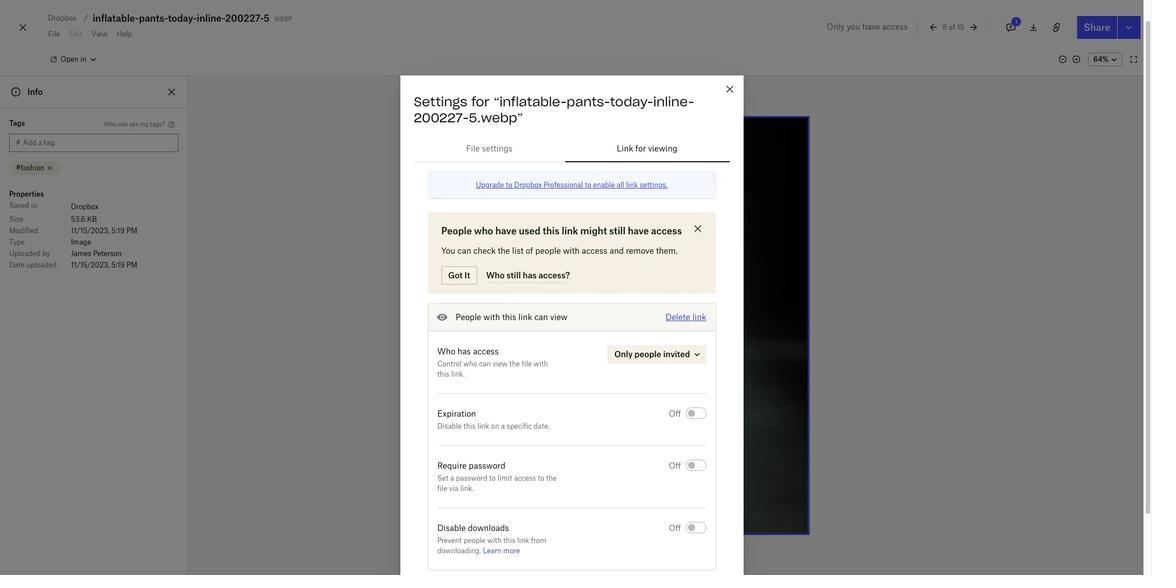 Task type: locate. For each thing, give the bounding box(es) containing it.
still
[[609, 225, 626, 237], [507, 271, 521, 280]]

11/15/2023, 5:19 pm down peterson
[[71, 261, 137, 269]]

0 vertical spatial who
[[474, 225, 493, 237]]

11/15/2023, 5:19 pm down kb
[[71, 227, 137, 235]]

who up 'check'
[[474, 225, 493, 237]]

who up control
[[437, 347, 455, 356]]

prevent
[[437, 537, 462, 545]]

11/15/2023, 5:19 pm for kb
[[71, 227, 137, 235]]

1 vertical spatial 5:19
[[111, 261, 125, 269]]

dropbox
[[514, 181, 542, 189], [71, 203, 99, 211]]

tags?
[[150, 121, 165, 127]]

1 horizontal spatial a
[[501, 422, 505, 431]]

table
[[9, 200, 179, 271]]

2 row from the top
[[9, 214, 179, 225]]

0 horizontal spatial has
[[458, 347, 471, 356]]

has up control
[[458, 347, 471, 356]]

the left list at the left of the page
[[498, 246, 510, 256]]

/
[[83, 13, 88, 23]]

3 row from the top
[[9, 225, 179, 237]]

with
[[563, 246, 580, 256], [483, 312, 500, 322], [534, 360, 548, 368], [487, 537, 502, 545]]

file down people with this link can view
[[522, 360, 532, 368]]

dropbox inside row
[[71, 203, 99, 211]]

people for people who have used this link might still have access
[[441, 225, 472, 237]]

who
[[104, 121, 116, 127], [486, 271, 505, 280], [437, 347, 455, 356]]

the down people with this link can view
[[510, 360, 520, 368]]

view
[[550, 312, 568, 322], [493, 360, 508, 368]]

0 vertical spatial who
[[104, 121, 116, 127]]

0 vertical spatial view
[[550, 312, 568, 322]]

the inside 'require password set a password to limit access to the file via link.'
[[546, 474, 557, 483]]

53.6
[[71, 215, 85, 224]]

who down 'check'
[[486, 271, 505, 280]]

1 vertical spatial who
[[464, 360, 477, 368]]

row up the james peterson
[[9, 237, 179, 248]]

this inside prevent people with this link from downloading.
[[503, 537, 516, 545]]

only left the invited
[[614, 350, 633, 359]]

row containing size
[[9, 214, 179, 225]]

2 off from the top
[[669, 461, 681, 471]]

settings
[[414, 94, 467, 110]]

0 horizontal spatial only
[[614, 350, 633, 359]]

who inside who has access control who can view the file with this link.
[[437, 347, 455, 356]]

1 vertical spatial who
[[486, 271, 505, 280]]

0 horizontal spatial people
[[464, 537, 485, 545]]

1 vertical spatial pm
[[126, 261, 137, 269]]

2 11/15/2023, from the top
[[71, 261, 110, 269]]

can right control
[[479, 360, 491, 368]]

who inside button
[[486, 271, 505, 280]]

have right you
[[863, 22, 880, 31]]

0 horizontal spatial a
[[450, 474, 454, 483]]

only people invited button
[[608, 346, 706, 364]]

expiration
[[437, 409, 476, 419]]

5:19
[[111, 227, 125, 235], [111, 261, 125, 269]]

link for viewing tab
[[565, 135, 730, 162]]

1 5:19 from the top
[[111, 227, 125, 235]]

access inside who has access control who can view the file with this link.
[[473, 347, 499, 356]]

of inside link for viewing tab panel
[[526, 246, 533, 256]]

for
[[471, 94, 490, 110], [636, 144, 646, 153]]

access down people with this link can view
[[473, 347, 499, 356]]

remove
[[626, 246, 654, 256]]

link left on
[[478, 422, 489, 431]]

1 horizontal spatial file
[[522, 360, 532, 368]]

0 vertical spatial for
[[471, 94, 490, 110]]

1 disable from the top
[[437, 422, 462, 431]]

link.
[[451, 370, 465, 379], [460, 485, 474, 493]]

to right upgrade
[[506, 181, 512, 189]]

5:19 down peterson
[[111, 261, 125, 269]]

still down list at the left of the page
[[507, 271, 521, 280]]

link. down control
[[451, 370, 465, 379]]

200227- left webp
[[225, 13, 264, 24]]

0 horizontal spatial inline-
[[197, 13, 225, 24]]

1 horizontal spatial who
[[437, 347, 455, 356]]

still up and at the right top
[[609, 225, 626, 237]]

1 horizontal spatial 200227-
[[414, 110, 469, 126]]

have for who
[[495, 225, 517, 237]]

0 vertical spatial a
[[501, 422, 505, 431]]

access right limit
[[514, 474, 536, 483]]

None field
[[0, 0, 88, 13]]

settings for "inflatable-pants-today-inline-200227-5.webp" dialog
[[400, 76, 743, 576]]

0 vertical spatial has
[[523, 271, 537, 280]]

viewing
[[648, 144, 678, 153]]

off
[[669, 409, 681, 419], [669, 461, 681, 471], [669, 524, 681, 533]]

1 vertical spatial a
[[450, 474, 454, 483]]

can left see
[[118, 121, 128, 127]]

0 horizontal spatial have
[[495, 225, 517, 237]]

disable inside expiration disable this link on a specific date.
[[437, 422, 462, 431]]

people inside prevent people with this link from downloading.
[[464, 537, 485, 545]]

1 vertical spatial 200227-
[[414, 110, 469, 126]]

2 disable from the top
[[437, 524, 466, 533]]

view down people with this link can view
[[493, 360, 508, 368]]

1 vertical spatial inline-
[[653, 94, 694, 110]]

1 horizontal spatial still
[[609, 225, 626, 237]]

1 horizontal spatial today-
[[610, 94, 653, 110]]

password up limit
[[469, 461, 505, 471]]

with down people who have used this link might still have access
[[563, 246, 580, 256]]

11/15/2023, 5:19 pm
[[71, 227, 137, 235], [71, 261, 137, 269]]

1 horizontal spatial people
[[535, 246, 561, 256]]

11/15/2023, down kb
[[71, 227, 110, 235]]

file settings
[[466, 144, 513, 153]]

5:19 up peterson
[[111, 227, 125, 235]]

learn more
[[483, 547, 520, 556]]

1 pm from the top
[[126, 227, 137, 235]]

access right you
[[882, 22, 908, 31]]

0 vertical spatial people
[[441, 225, 472, 237]]

0 horizontal spatial of
[[526, 246, 533, 256]]

0 vertical spatial off
[[669, 409, 681, 419]]

1 vertical spatial 11/15/2023, 5:19 pm
[[71, 261, 137, 269]]

0 vertical spatial file
[[522, 360, 532, 368]]

2 horizontal spatial have
[[863, 22, 880, 31]]

0 vertical spatial 200227-
[[225, 13, 264, 24]]

2 vertical spatial who
[[437, 347, 455, 356]]

1 11/15/2023, 5:19 pm from the top
[[71, 227, 137, 235]]

0 vertical spatial disable
[[437, 422, 462, 431]]

2 vertical spatial off
[[669, 524, 681, 533]]

view down access?
[[550, 312, 568, 322]]

0 vertical spatial dropbox
[[514, 181, 542, 189]]

it
[[465, 271, 470, 280]]

11/15/2023, down the james peterson
[[71, 261, 110, 269]]

link inside prevent people with this link from downloading.
[[517, 537, 529, 545]]

peterson
[[93, 249, 122, 258]]

0 vertical spatial link.
[[451, 370, 465, 379]]

11/15/2023, for peterson
[[71, 261, 110, 269]]

with up learn
[[487, 537, 502, 545]]

for for link
[[636, 144, 646, 153]]

2 pm from the top
[[126, 261, 137, 269]]

only for only you have access
[[827, 22, 845, 31]]

view inside who has access control who can view the file with this link.
[[493, 360, 508, 368]]

1 vertical spatial people
[[456, 312, 481, 322]]

people down disable downloads
[[464, 537, 485, 545]]

can right you
[[458, 246, 471, 256]]

0 horizontal spatial still
[[507, 271, 521, 280]]

only left you
[[827, 22, 845, 31]]

with inside who has access control who can view the file with this link.
[[534, 360, 548, 368]]

1 vertical spatial people
[[635, 350, 661, 359]]

0 vertical spatial password
[[469, 461, 505, 471]]

link right delete
[[692, 312, 706, 322]]

1 vertical spatial still
[[507, 271, 521, 280]]

5:19 for james peterson
[[111, 261, 125, 269]]

0 horizontal spatial view
[[493, 360, 508, 368]]

200227- up file
[[414, 110, 469, 126]]

the
[[498, 246, 510, 256], [510, 360, 520, 368], [546, 474, 557, 483]]

2 horizontal spatial people
[[635, 350, 661, 359]]

uploaded by
[[9, 249, 50, 258]]

1 vertical spatial only
[[614, 350, 633, 359]]

row containing uploaded by
[[9, 248, 179, 260]]

1 horizontal spatial has
[[523, 271, 537, 280]]

people down people who have used this link might still have access
[[535, 246, 561, 256]]

access
[[882, 22, 908, 31], [651, 225, 682, 237], [582, 246, 608, 256], [473, 347, 499, 356], [514, 474, 536, 483]]

2 5:19 from the top
[[111, 261, 125, 269]]

0 vertical spatial still
[[609, 225, 626, 237]]

1 vertical spatial password
[[456, 474, 487, 483]]

1 vertical spatial 11/15/2023,
[[71, 261, 110, 269]]

with down people with this link can view
[[534, 360, 548, 368]]

dropbox link
[[71, 201, 99, 213]]

tab list
[[414, 135, 730, 162]]

8
[[943, 23, 947, 31]]

link. inside 'require password set a password to limit access to the file via link.'
[[460, 485, 474, 493]]

downloading.
[[437, 547, 481, 556]]

1 vertical spatial has
[[458, 347, 471, 356]]

link up more
[[517, 537, 529, 545]]

a right set
[[450, 474, 454, 483]]

with inside prevent people with this link from downloading.
[[487, 537, 502, 545]]

row containing saved in
[[9, 200, 179, 214]]

see
[[129, 121, 139, 127]]

the right limit
[[546, 474, 557, 483]]

1 vertical spatial pants-
[[567, 94, 610, 110]]

who inside who has access control who can view the file with this link.
[[464, 360, 477, 368]]

#fashion button
[[9, 161, 60, 175]]

has
[[523, 271, 537, 280], [458, 347, 471, 356]]

2 vertical spatial the
[[546, 474, 557, 483]]

this down control
[[437, 370, 449, 379]]

inline- left the 5
[[197, 13, 225, 24]]

with up who has access control who can view the file with this link.
[[483, 312, 500, 322]]

this up more
[[503, 537, 516, 545]]

0 horizontal spatial pants-
[[139, 13, 168, 24]]

0 vertical spatial pants-
[[139, 13, 168, 24]]

link right all
[[626, 181, 638, 189]]

1 vertical spatial for
[[636, 144, 646, 153]]

link down who still has access? button
[[519, 312, 532, 322]]

1 horizontal spatial inline-
[[653, 94, 694, 110]]

tab list inside settings for "inflatable-pants-today-inline-200227-5.webp" 'dialog'
[[414, 135, 730, 162]]

0 vertical spatial inline-
[[197, 13, 225, 24]]

inline- inside settings for "inflatable-pants-today-inline- 200227-5.webp"
[[653, 94, 694, 110]]

1 off from the top
[[669, 409, 681, 419]]

via
[[449, 485, 459, 493]]

of right 8
[[949, 23, 955, 31]]

tab list containing file settings
[[414, 135, 730, 162]]

for right the settings
[[471, 94, 490, 110]]

1 vertical spatial of
[[526, 246, 533, 256]]

1 horizontal spatial pants-
[[567, 94, 610, 110]]

people inside dropdown button
[[635, 350, 661, 359]]

have up list at the left of the page
[[495, 225, 517, 237]]

off for password
[[669, 461, 681, 471]]

1 horizontal spatial of
[[949, 23, 955, 31]]

1 horizontal spatial for
[[636, 144, 646, 153]]

learn
[[483, 547, 502, 556]]

people
[[441, 225, 472, 237], [456, 312, 481, 322]]

link. right via
[[460, 485, 474, 493]]

who right control
[[464, 360, 477, 368]]

only inside dropdown button
[[614, 350, 633, 359]]

got
[[448, 271, 463, 280]]

1 vertical spatial off
[[669, 461, 681, 471]]

inline- up viewing at the top of page
[[653, 94, 694, 110]]

learn more link
[[483, 547, 520, 556]]

people down it
[[456, 312, 481, 322]]

200227-
[[225, 13, 264, 24], [414, 110, 469, 126]]

you
[[847, 22, 860, 31]]

1 horizontal spatial dropbox
[[514, 181, 542, 189]]

row down image
[[9, 248, 179, 260]]

disable down expiration
[[437, 422, 462, 431]]

all
[[617, 181, 624, 189]]

this down expiration
[[464, 422, 476, 431]]

off for disable
[[669, 409, 681, 419]]

0 horizontal spatial 200227-
[[225, 13, 264, 24]]

dropbox left professional on the top of page
[[514, 181, 542, 189]]

11/15/2023, 5:19 pm for peterson
[[71, 261, 137, 269]]

today- inside settings for "inflatable-pants-today-inline- 200227-5.webp"
[[610, 94, 653, 110]]

1 vertical spatial disable
[[437, 524, 466, 533]]

inline-
[[197, 13, 225, 24], [653, 94, 694, 110]]

0 horizontal spatial file
[[437, 485, 447, 493]]

1 horizontal spatial only
[[827, 22, 845, 31]]

4 row from the top
[[9, 237, 179, 248]]

file
[[522, 360, 532, 368], [437, 485, 447, 493]]

row down dropbox "link"
[[9, 214, 179, 225]]

1 vertical spatial file
[[437, 485, 447, 493]]

disable downloads
[[437, 524, 509, 533]]

row containing type
[[9, 237, 179, 248]]

1 vertical spatial dropbox
[[71, 203, 99, 211]]

dropbox up 53.6 kb
[[71, 203, 99, 211]]

5 row from the top
[[9, 248, 179, 260]]

for inside tab
[[636, 144, 646, 153]]

file down set
[[437, 485, 447, 493]]

more
[[503, 547, 520, 556]]

pants- inside settings for "inflatable-pants-today-inline- 200227-5.webp"
[[567, 94, 610, 110]]

my
[[140, 121, 148, 127]]

uploaded
[[9, 249, 40, 258]]

dropbox inside link for viewing tab panel
[[514, 181, 542, 189]]

1 vertical spatial link.
[[460, 485, 474, 493]]

for inside settings for "inflatable-pants-today-inline- 200227-5.webp"
[[471, 94, 490, 110]]

downloads
[[468, 524, 509, 533]]

6 row from the top
[[9, 260, 179, 271]]

1 11/15/2023, from the top
[[71, 227, 110, 235]]

password up via
[[456, 474, 487, 483]]

1 vertical spatial view
[[493, 360, 508, 368]]

row up kb
[[9, 200, 179, 214]]

0 horizontal spatial who
[[104, 121, 116, 127]]

uploaded
[[26, 261, 57, 269]]

who left see
[[104, 121, 116, 127]]

11/15/2023,
[[71, 227, 110, 235], [71, 261, 110, 269]]

has left access?
[[523, 271, 537, 280]]

this inside who has access control who can view the file with this link.
[[437, 370, 449, 379]]

0 vertical spatial 11/15/2023,
[[71, 227, 110, 235]]

0 vertical spatial only
[[827, 22, 845, 31]]

file inside 'require password set a password to limit access to the file via link.'
[[437, 485, 447, 493]]

2 vertical spatial people
[[464, 537, 485, 545]]

53.6 kb
[[71, 215, 97, 224]]

row
[[9, 200, 179, 214], [9, 214, 179, 225], [9, 225, 179, 237], [9, 237, 179, 248], [9, 248, 179, 260], [9, 260, 179, 271]]

people up you
[[441, 225, 472, 237]]

1 horizontal spatial view
[[550, 312, 568, 322]]

1 vertical spatial the
[[510, 360, 520, 368]]

control
[[437, 360, 462, 368]]

0 vertical spatial pm
[[126, 227, 137, 235]]

0 vertical spatial 11/15/2023, 5:19 pm
[[71, 227, 137, 235]]

can inside who has access control who can view the file with this link.
[[479, 360, 491, 368]]

access up the them.
[[651, 225, 682, 237]]

this up the you can check the list of people with access and remove them.
[[543, 225, 560, 237]]

might
[[580, 225, 607, 237]]

for right link
[[636, 144, 646, 153]]

of right list at the left of the page
[[526, 246, 533, 256]]

to
[[506, 181, 512, 189], [585, 181, 591, 189], [489, 474, 496, 483], [538, 474, 544, 483]]

a right on
[[501, 422, 505, 431]]

on
[[491, 422, 499, 431]]

1 vertical spatial today-
[[610, 94, 653, 110]]

disable up prevent
[[437, 524, 466, 533]]

2 horizontal spatial who
[[486, 271, 505, 280]]

settings
[[482, 144, 513, 153]]

2 11/15/2023, 5:19 pm from the top
[[71, 261, 137, 269]]

share button
[[1077, 16, 1117, 39]]

link for viewing
[[617, 144, 678, 153]]

this
[[543, 225, 560, 237], [502, 312, 516, 322], [437, 370, 449, 379], [464, 422, 476, 431], [503, 537, 516, 545]]

0 horizontal spatial today-
[[168, 13, 197, 24]]

1 row from the top
[[9, 200, 179, 214]]

row down the james peterson
[[9, 260, 179, 271]]

row down kb
[[9, 225, 179, 237]]

people left the invited
[[635, 350, 661, 359]]

pm
[[126, 227, 137, 235], [126, 261, 137, 269]]

have up remove
[[628, 225, 649, 237]]

today-
[[168, 13, 197, 24], [610, 94, 653, 110]]

who can see my tags?
[[104, 121, 165, 127]]

0 horizontal spatial for
[[471, 94, 490, 110]]

0 horizontal spatial dropbox
[[71, 203, 99, 211]]

0 vertical spatial 5:19
[[111, 227, 125, 235]]

this down who still has access? button
[[502, 312, 516, 322]]



Task type: vqa. For each thing, say whether or not it's contained in the screenshot.
monthly
no



Task type: describe. For each thing, give the bounding box(es) containing it.
can down who still has access? button
[[534, 312, 548, 322]]

date
[[9, 261, 25, 269]]

got it button
[[441, 267, 477, 285]]

#fashion
[[16, 164, 44, 172]]

type
[[9, 238, 25, 247]]

saved
[[9, 201, 29, 210]]

require
[[437, 461, 467, 471]]

webp
[[274, 13, 292, 23]]

delete link link
[[666, 312, 706, 322]]

who still has access?
[[486, 271, 570, 280]]

access inside 'require password set a password to limit access to the file via link.'
[[514, 474, 536, 483]]

require password set a password to limit access to the file via link.
[[437, 461, 557, 493]]

who can see my tags? image
[[167, 120, 176, 129]]

expiration disable this link on a specific date.
[[437, 409, 550, 431]]

inflatable-
[[93, 13, 139, 24]]

delete link
[[666, 312, 706, 322]]

limit
[[498, 474, 512, 483]]

a inside expiration disable this link on a specific date.
[[501, 422, 505, 431]]

who for who can see my tags?
[[104, 121, 116, 127]]

8 of 15
[[943, 23, 964, 31]]

still inside button
[[507, 271, 521, 280]]

upgrade to dropbox professional to enable all link settings.
[[476, 181, 668, 189]]

/ inflatable-pants-today-inline-200227-5 webp
[[83, 13, 292, 24]]

the inside who has access control who can view the file with this link.
[[510, 360, 520, 368]]

0 vertical spatial the
[[498, 246, 510, 256]]

prevent people with this link from downloading.
[[437, 537, 546, 556]]

0 vertical spatial people
[[535, 246, 561, 256]]

#
[[16, 138, 21, 147]]

file inside who has access control who can view the file with this link.
[[522, 360, 532, 368]]

200227- inside settings for "inflatable-pants-today-inline- 200227-5.webp"
[[414, 110, 469, 126]]

access down might
[[582, 246, 608, 256]]

used
[[519, 225, 541, 237]]

link for viewing tab panel
[[414, 171, 730, 576]]

this inside expiration disable this link on a specific date.
[[464, 422, 476, 431]]

"inflatable-
[[494, 94, 567, 110]]

tags
[[9, 119, 25, 128]]

enable
[[593, 181, 615, 189]]

people for only people invited
[[635, 350, 661, 359]]

5.webp"
[[469, 110, 523, 126]]

properties
[[9, 190, 44, 199]]

for for settings
[[471, 94, 490, 110]]

row containing date uploaded
[[9, 260, 179, 271]]

0 vertical spatial of
[[949, 23, 955, 31]]

by
[[42, 249, 50, 258]]

close left sidebar image
[[165, 85, 179, 99]]

professional
[[544, 181, 583, 189]]

link inside expiration disable this link on a specific date.
[[478, 422, 489, 431]]

has inside button
[[523, 271, 537, 280]]

only for only people invited
[[614, 350, 633, 359]]

5
[[264, 13, 270, 24]]

date uploaded
[[9, 261, 57, 269]]

set
[[437, 474, 449, 483]]

settings.
[[640, 181, 668, 189]]

image
[[71, 238, 91, 247]]

you can check the list of people with access and remove them.
[[441, 246, 678, 256]]

date.
[[534, 422, 550, 431]]

0 vertical spatial today-
[[168, 13, 197, 24]]

who still has access? button
[[486, 269, 570, 283]]

to left limit
[[489, 474, 496, 483]]

invited
[[663, 350, 690, 359]]

in
[[31, 201, 37, 210]]

kb
[[87, 215, 97, 224]]

only people invited
[[614, 350, 690, 359]]

close image
[[16, 18, 30, 37]]

james peterson
[[71, 249, 122, 258]]

link up the you can check the list of people with access and remove them.
[[562, 225, 578, 237]]

from
[[531, 537, 546, 545]]

check
[[473, 246, 496, 256]]

james
[[71, 249, 91, 258]]

only you have access
[[827, 22, 908, 31]]

share
[[1084, 22, 1111, 33]]

access?
[[539, 271, 570, 280]]

link. inside who has access control who can view the file with this link.
[[451, 370, 465, 379]]

upgrade to dropbox professional to enable all link settings. link
[[476, 181, 668, 189]]

and
[[610, 246, 624, 256]]

people with this link can view
[[456, 312, 568, 322]]

info
[[27, 87, 43, 97]]

pm for peterson
[[126, 261, 137, 269]]

specific
[[507, 422, 532, 431]]

file
[[466, 144, 480, 153]]

have for you
[[863, 22, 880, 31]]

3 off from the top
[[669, 524, 681, 533]]

upgrade
[[476, 181, 504, 189]]

15
[[957, 23, 964, 31]]

delete
[[666, 312, 690, 322]]

5:19 for 53.6 kb
[[111, 227, 125, 235]]

got it
[[448, 271, 470, 280]]

size
[[9, 215, 23, 224]]

pm for kb
[[126, 227, 137, 235]]

saved in
[[9, 201, 37, 210]]

to left enable
[[585, 181, 591, 189]]

to right limit
[[538, 474, 544, 483]]

table containing saved in
[[9, 200, 179, 271]]

people who have used this link might still have access
[[441, 225, 682, 237]]

link
[[617, 144, 633, 153]]

file settings tab
[[414, 135, 565, 162]]

row containing modified
[[9, 225, 179, 237]]

list
[[512, 246, 524, 256]]

people for prevent people with this link from downloading.
[[464, 537, 485, 545]]

people for people with this link can view
[[456, 312, 481, 322]]

settings for "inflatable-pants-today-inline- 200227-5.webp"
[[414, 94, 694, 126]]

11/15/2023, for kb
[[71, 227, 110, 235]]

you
[[441, 246, 455, 256]]

who has access control who can view the file with this link.
[[437, 347, 548, 379]]

a inside 'require password set a password to limit access to the file via link.'
[[450, 474, 454, 483]]

1 horizontal spatial have
[[628, 225, 649, 237]]

has inside who has access control who can view the file with this link.
[[458, 347, 471, 356]]

them.
[[656, 246, 678, 256]]

who for who still has access?
[[486, 271, 505, 280]]



